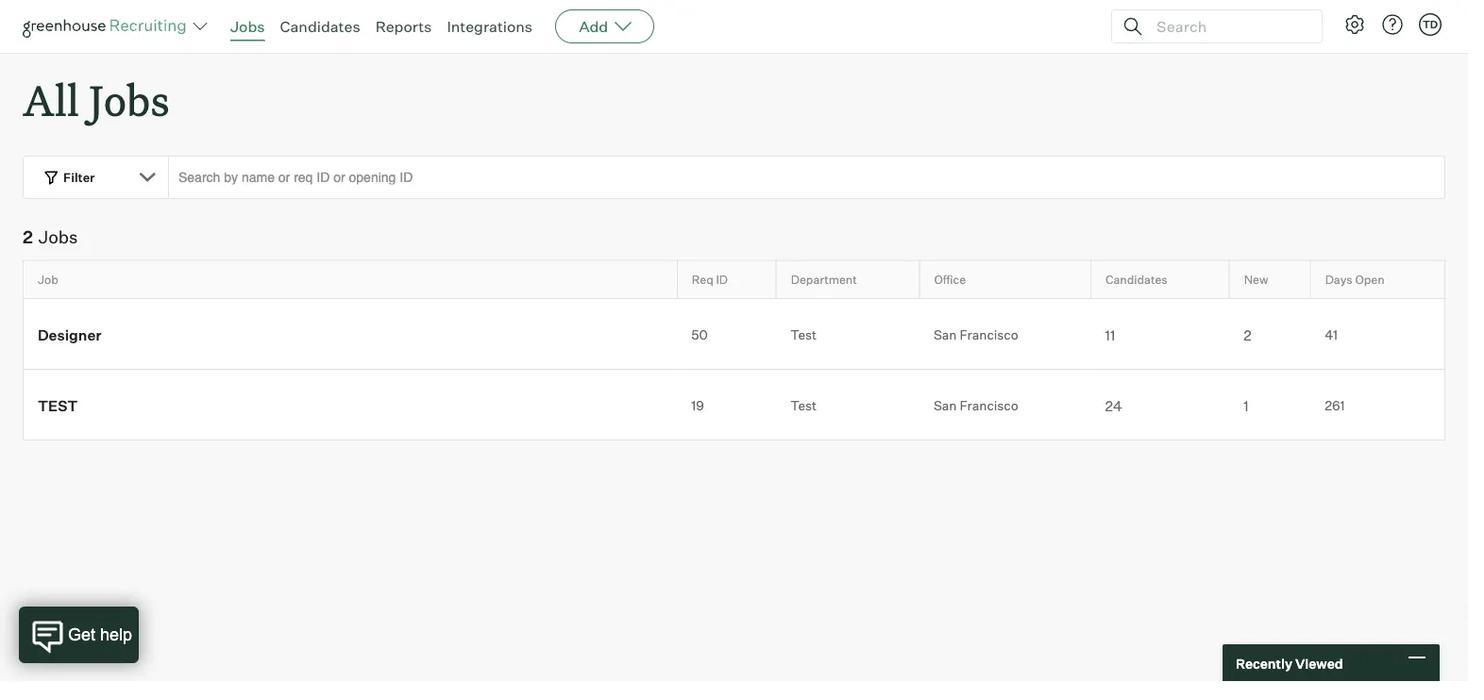 Task type: locate. For each thing, give the bounding box(es) containing it.
candidates right jobs link
[[280, 17, 360, 36]]

0 vertical spatial 2
[[23, 226, 33, 248]]

office
[[934, 273, 966, 287]]

0 vertical spatial jobs
[[230, 17, 265, 36]]

jobs
[[230, 17, 265, 36], [89, 72, 170, 127], [39, 226, 78, 248]]

jobs left the 'candidates' link
[[230, 17, 265, 36]]

candidates
[[280, 17, 360, 36], [1106, 273, 1168, 287]]

1 vertical spatial san
[[934, 398, 957, 414]]

1 francisco from the top
[[960, 327, 1019, 343]]

2 test from the top
[[791, 398, 817, 414]]

2 san francisco from the top
[[934, 398, 1019, 414]]

2 vertical spatial jobs
[[39, 226, 78, 248]]

test link
[[24, 395, 677, 416]]

francisco for designer
[[960, 327, 1019, 343]]

0 horizontal spatial candidates
[[280, 17, 360, 36]]

2 for 2 jobs
[[23, 226, 33, 248]]

261
[[1325, 398, 1345, 414]]

jobs down "greenhouse recruiting" image
[[89, 72, 170, 127]]

0 vertical spatial candidates
[[280, 17, 360, 36]]

days open
[[1326, 273, 1385, 287]]

designer
[[38, 326, 102, 345]]

1 test from the top
[[791, 327, 817, 343]]

1 vertical spatial san francisco
[[934, 398, 1019, 414]]

test for designer
[[791, 327, 817, 343]]

0 horizontal spatial jobs
[[39, 226, 78, 248]]

all jobs
[[23, 72, 170, 127]]

2 jobs
[[23, 226, 78, 248]]

all
[[23, 72, 79, 127]]

0 vertical spatial test
[[791, 327, 817, 343]]

1
[[1244, 397, 1249, 414]]

reports link
[[376, 17, 432, 36]]

san francisco
[[934, 327, 1019, 343], [934, 398, 1019, 414]]

open
[[1356, 273, 1385, 287]]

recently
[[1236, 656, 1293, 672]]

2 inside 2 link
[[1244, 327, 1252, 344]]

jobs for 2 jobs
[[39, 226, 78, 248]]

francisco for test
[[960, 398, 1019, 414]]

2 horizontal spatial jobs
[[230, 17, 265, 36]]

1 vertical spatial 2
[[1244, 327, 1252, 344]]

new
[[1244, 273, 1269, 287]]

0 vertical spatial francisco
[[960, 327, 1019, 343]]

1 vertical spatial francisco
[[960, 398, 1019, 414]]

0 horizontal spatial 2
[[23, 226, 33, 248]]

2 francisco from the top
[[960, 398, 1019, 414]]

san
[[934, 327, 957, 343], [934, 398, 957, 414]]

2
[[23, 226, 33, 248], [1244, 327, 1252, 344]]

test
[[791, 327, 817, 343], [791, 398, 817, 414]]

candidates link
[[280, 17, 360, 36]]

viewed
[[1296, 656, 1344, 672]]

td button
[[1416, 9, 1446, 40]]

francisco
[[960, 327, 1019, 343], [960, 398, 1019, 414]]

Search by name or req ID or opening ID text field
[[168, 156, 1446, 199]]

job
[[38, 273, 58, 287]]

1 san from the top
[[934, 327, 957, 343]]

1 vertical spatial jobs
[[89, 72, 170, 127]]

2 san from the top
[[934, 398, 957, 414]]

1 horizontal spatial 2
[[1244, 327, 1252, 344]]

1 horizontal spatial jobs
[[89, 72, 170, 127]]

jobs for all jobs
[[89, 72, 170, 127]]

designer link
[[24, 324, 677, 345]]

0 vertical spatial san
[[934, 327, 957, 343]]

jobs up job
[[39, 226, 78, 248]]

1 vertical spatial test
[[791, 398, 817, 414]]

san francisco for designer
[[934, 327, 1019, 343]]

41
[[1325, 327, 1338, 343]]

candidates up 11 link
[[1106, 273, 1168, 287]]

days
[[1326, 273, 1353, 287]]

1 vertical spatial candidates
[[1106, 273, 1168, 287]]

0 vertical spatial san francisco
[[934, 327, 1019, 343]]

1 san francisco from the top
[[934, 327, 1019, 343]]

td button
[[1419, 13, 1442, 36]]



Task type: describe. For each thing, give the bounding box(es) containing it.
recently viewed
[[1236, 656, 1344, 672]]

id
[[716, 273, 728, 287]]

add button
[[555, 9, 655, 43]]

integrations
[[447, 17, 533, 36]]

24
[[1105, 397, 1123, 414]]

test
[[38, 397, 78, 415]]

add
[[579, 17, 608, 36]]

san for designer
[[934, 327, 957, 343]]

11 link
[[1091, 324, 1230, 345]]

1 horizontal spatial candidates
[[1106, 273, 1168, 287]]

1 link
[[1230, 395, 1311, 415]]

san francisco for test
[[934, 398, 1019, 414]]

19
[[692, 398, 704, 414]]

san for test
[[934, 398, 957, 414]]

reports
[[376, 17, 432, 36]]

2 link
[[1230, 324, 1311, 345]]

jobs link
[[230, 17, 265, 36]]

td
[[1423, 18, 1438, 31]]

filter
[[63, 170, 95, 185]]

req id
[[692, 273, 728, 287]]

Search text field
[[1152, 13, 1305, 40]]

integrations link
[[447, 17, 533, 36]]

req
[[692, 273, 714, 287]]

department
[[791, 273, 857, 287]]

2 for 2
[[1244, 327, 1252, 344]]

configure image
[[1344, 13, 1367, 36]]

greenhouse recruiting image
[[23, 15, 193, 38]]

11
[[1105, 327, 1116, 344]]

24 link
[[1091, 395, 1230, 415]]

50
[[692, 327, 708, 343]]

test for test
[[791, 398, 817, 414]]



Task type: vqa. For each thing, say whether or not it's contained in the screenshot.
1st 'San' from the top of the page
yes



